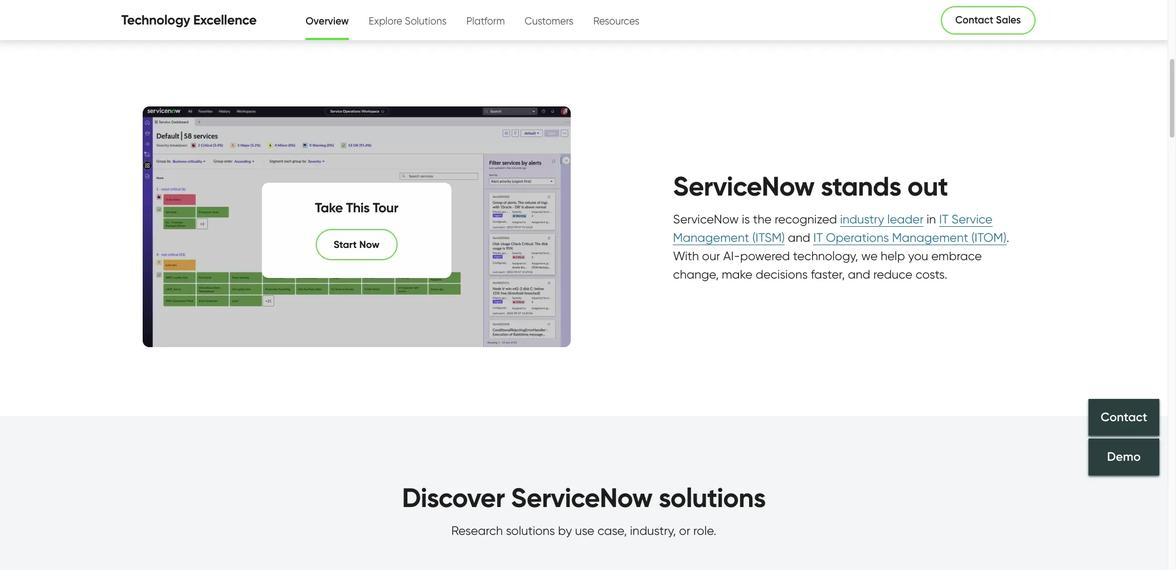 Task type: locate. For each thing, give the bounding box(es) containing it.
platform link
[[466, 2, 505, 38]]

management down in
[[892, 230, 968, 245]]

and
[[788, 230, 810, 245], [848, 267, 870, 282]]

contact up demo
[[1101, 410, 1147, 425]]

and down we
[[848, 267, 870, 282]]

0 horizontal spatial solutions
[[506, 523, 555, 538]]

the
[[753, 212, 772, 226]]

with
[[673, 249, 699, 263]]

out
[[908, 170, 948, 203]]

1 horizontal spatial management
[[892, 230, 968, 245]]

embrace
[[932, 249, 982, 263]]

contact
[[955, 14, 994, 26], [1101, 410, 1147, 425]]

solutions left by
[[506, 523, 555, 538]]

technology,
[[793, 249, 858, 263]]

service
[[952, 212, 993, 226]]

solutions
[[405, 15, 447, 26]]

servicenow up is
[[673, 170, 815, 203]]

contact for contact sales
[[955, 14, 994, 26]]

1 vertical spatial it
[[814, 230, 823, 245]]

servicenow up research solutions by use case, industry, or role.
[[511, 481, 653, 514]]

by
[[558, 523, 572, 538]]

it operations management (itom) link
[[814, 230, 1007, 245]]

1 vertical spatial servicenow
[[673, 212, 739, 226]]

technology
[[121, 12, 190, 28]]

and down recognized at the top
[[788, 230, 810, 245]]

it right in
[[939, 212, 949, 226]]

management up our
[[673, 230, 749, 245]]

it
[[939, 212, 949, 226], [814, 230, 823, 245]]

change,
[[673, 267, 719, 282]]

1 horizontal spatial and
[[848, 267, 870, 282]]

servicenow
[[673, 170, 815, 203], [673, 212, 739, 226], [511, 481, 653, 514]]

0 horizontal spatial and
[[788, 230, 810, 245]]

go to servicenow account image
[[1027, 15, 1041, 29]]

and inside . with our ai-powered technology, we help you embrace change, make decisions faster, and reduce costs.
[[848, 267, 870, 282]]

1 vertical spatial contact
[[1101, 410, 1147, 425]]

1 management from the left
[[673, 230, 749, 245]]

it inside it service management (itsm)
[[939, 212, 949, 226]]

1 vertical spatial solutions
[[506, 523, 555, 538]]

management
[[673, 230, 749, 245], [892, 230, 968, 245]]

leader
[[887, 212, 924, 226]]

demo
[[1107, 450, 1141, 465]]

contact left sales
[[955, 14, 994, 26]]

servicenow up our
[[673, 212, 739, 226]]

contact link
[[1089, 399, 1160, 436]]

it up technology, at the right
[[814, 230, 823, 245]]

industry leader link
[[840, 212, 924, 227]]

solutions
[[659, 481, 766, 514], [506, 523, 555, 538]]

0 vertical spatial contact
[[955, 14, 994, 26]]

research solutions by use case, industry, or role.
[[451, 523, 716, 538]]

1 horizontal spatial contact
[[1101, 410, 1147, 425]]

ai-
[[723, 249, 740, 263]]

1 vertical spatial and
[[848, 267, 870, 282]]

0 vertical spatial and
[[788, 230, 810, 245]]

make
[[722, 267, 753, 282]]

explore solutions link
[[369, 2, 447, 38]]

contact sales
[[955, 14, 1021, 26]]

0 vertical spatial it
[[939, 212, 949, 226]]

0 vertical spatial solutions
[[659, 481, 766, 514]]

0 horizontal spatial contact
[[955, 14, 994, 26]]

excellence
[[193, 12, 257, 28]]

resources
[[593, 15, 640, 26]]

0 horizontal spatial it
[[814, 230, 823, 245]]

customers
[[525, 15, 574, 26]]

servicenow stands out
[[673, 170, 948, 203]]

2 management from the left
[[892, 230, 968, 245]]

1 horizontal spatial it
[[939, 212, 949, 226]]

and it operations management (itom)
[[785, 230, 1007, 245]]

solutions up the role.
[[659, 481, 766, 514]]

(itsm)
[[752, 230, 785, 245]]

it service management (itsm) link
[[673, 212, 993, 245]]

customers link
[[525, 2, 574, 38]]

operations
[[826, 230, 889, 245]]

recognized
[[775, 212, 837, 226]]

0 vertical spatial servicenow
[[673, 170, 815, 203]]

0 horizontal spatial management
[[673, 230, 749, 245]]



Task type: vqa. For each thing, say whether or not it's contained in the screenshot.
reduce
yes



Task type: describe. For each thing, give the bounding box(es) containing it.
platform
[[466, 15, 505, 26]]

1 horizontal spatial solutions
[[659, 481, 766, 514]]

we
[[861, 249, 878, 263]]

powered
[[740, 249, 790, 263]]

2 vertical spatial servicenow
[[511, 481, 653, 514]]

discover servicenow solutions
[[402, 481, 766, 514]]

our
[[702, 249, 720, 263]]

faster,
[[811, 267, 845, 282]]

servicenow for servicenow is the recognized industry leader in
[[673, 212, 739, 226]]

explore
[[369, 15, 402, 26]]

(itom)
[[972, 230, 1007, 245]]

stands
[[821, 170, 901, 203]]

demo link
[[1089, 439, 1160, 476]]

management inside it service management (itsm)
[[673, 230, 749, 245]]

industry
[[840, 212, 884, 226]]

it service management (itsm)
[[673, 212, 993, 245]]

contact for contact
[[1101, 410, 1147, 425]]

servicenow for servicenow stands out
[[673, 170, 815, 203]]

or
[[679, 523, 690, 538]]

explore solutions
[[369, 15, 447, 26]]

overview link
[[306, 3, 349, 38]]

resources link
[[593, 2, 640, 38]]

. with our ai-powered technology, we help you embrace change, make decisions faster, and reduce costs.
[[673, 230, 1009, 282]]

use
[[575, 523, 595, 538]]

costs.
[[916, 267, 948, 282]]

discover
[[402, 481, 505, 514]]

technology excellence
[[121, 12, 257, 28]]

servicenow is the recognized industry leader in
[[673, 212, 939, 226]]

reduce
[[874, 267, 913, 282]]

.
[[1007, 230, 1009, 245]]

overview
[[306, 15, 349, 27]]

you
[[908, 249, 928, 263]]

decisions
[[756, 267, 808, 282]]

help
[[881, 249, 905, 263]]

contact sales link
[[941, 6, 1036, 34]]

research
[[451, 523, 503, 538]]

sales
[[996, 14, 1021, 26]]

in
[[927, 212, 936, 226]]

role.
[[694, 523, 716, 538]]

case,
[[598, 523, 627, 538]]

is
[[742, 212, 750, 226]]

industry,
[[630, 523, 676, 538]]



